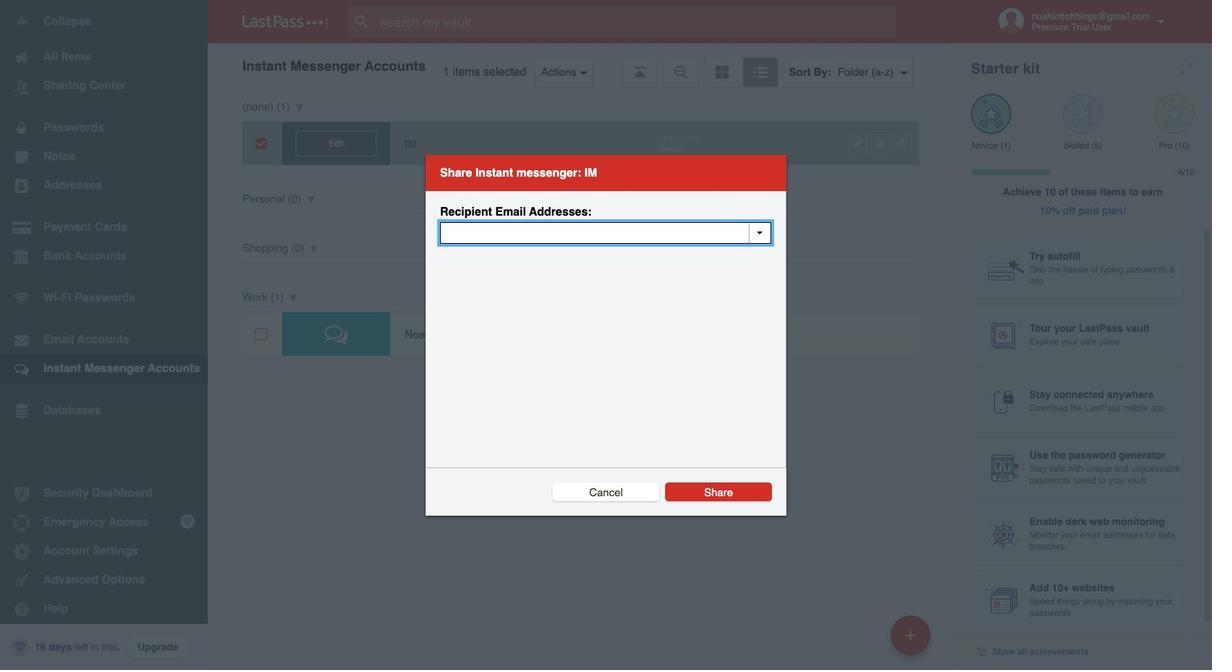 Task type: locate. For each thing, give the bounding box(es) containing it.
search my vault text field
[[348, 6, 924, 38]]

new item image
[[906, 630, 916, 640]]

new item navigation
[[885, 611, 940, 670]]

dialog
[[426, 155, 787, 516]]

lastpass image
[[242, 15, 328, 28]]

None text field
[[440, 222, 771, 244]]



Task type: describe. For each thing, give the bounding box(es) containing it.
Search search field
[[348, 6, 924, 38]]

vault options navigation
[[208, 43, 954, 87]]

main navigation navigation
[[0, 0, 208, 670]]



Task type: vqa. For each thing, say whether or not it's contained in the screenshot.
THE MAIN NAVIGATION navigation
yes



